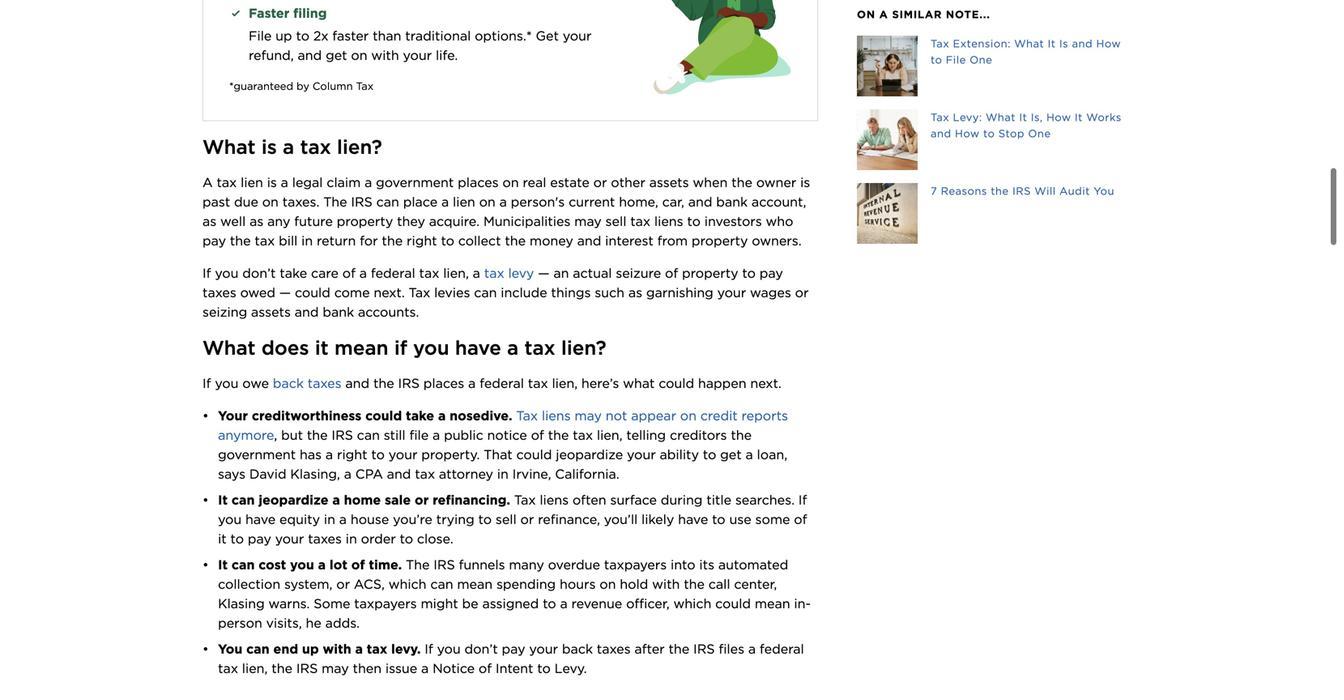 Task type: locate. For each thing, give the bounding box(es) containing it.
taxes inside — an actual seizure of property to pay taxes owed — could come next. tax levies can include things such as garnishing your wages or seizing assets and bank accounts.
[[203, 285, 236, 301]]

0 vertical spatial mean
[[335, 336, 389, 360]]

liens inside tax liens may not appear on credit reports anymore
[[542, 408, 571, 424]]

taxes.
[[283, 194, 320, 210]]

notice
[[488, 427, 527, 443]]

0 vertical spatial file
[[249, 28, 272, 44]]

tax for tax extension: what it is and how to file one
[[931, 37, 950, 50]]

tax
[[931, 37, 950, 50], [356, 80, 374, 92], [931, 111, 950, 124], [409, 285, 431, 301], [517, 408, 538, 424], [514, 492, 536, 508]]

next. inside — an actual seizure of property to pay taxes owed — could come next. tax levies can include things such as garnishing your wages or seizing assets and bank accounts.
[[374, 285, 405, 301]]

happen
[[699, 376, 747, 391]]

or down lot
[[337, 577, 350, 592]]

cpa
[[356, 466, 383, 482]]

cost
[[259, 557, 286, 573]]

government down anymore
[[218, 447, 296, 463]]

on inside tax liens may not appear on credit reports anymore
[[681, 408, 697, 424]]

2 horizontal spatial with
[[652, 577, 680, 592]]

if for if you owe back taxes and the irs places a federal tax lien, here's what could happen next.
[[203, 376, 211, 391]]

funnels
[[459, 557, 505, 573]]

2 vertical spatial property
[[682, 265, 739, 281]]

sell
[[606, 213, 627, 229], [496, 512, 517, 528]]

0 vertical spatial how
[[1097, 37, 1122, 50]]

in right equity
[[324, 512, 336, 528]]

1 vertical spatial take
[[406, 408, 434, 424]]

column
[[313, 80, 353, 92]]

places inside a tax lien is a legal claim a government places on real estate or other assets when the owner is past due on taxes. the irs can place a lien on a person's current home, car, and bank account, as well as any future property they acquire. municipalities may sell tax liens to investors who pay the tax bill in return for the right to collect the money and interest from property owners.
[[458, 175, 499, 190]]

which down call
[[674, 596, 712, 612]]

might
[[421, 596, 459, 612]]

back right owe at the left bottom of page
[[273, 376, 304, 391]]

1 vertical spatial you
[[218, 641, 243, 657]]

to inside — an actual seizure of property to pay taxes owed — could come next. tax levies can include things such as garnishing your wages or seizing assets and bank accounts.
[[743, 265, 756, 281]]

next. up 'accounts.'
[[374, 285, 405, 301]]

0 vertical spatial get
[[326, 47, 347, 63]]

0 horizontal spatial get
[[326, 47, 347, 63]]

2 vertical spatial liens
[[540, 492, 569, 508]]

2 horizontal spatial federal
[[760, 641, 805, 657]]

surface
[[611, 492, 657, 508]]

often
[[573, 492, 607, 508]]

have
[[455, 336, 502, 360], [246, 512, 276, 528], [678, 512, 709, 528]]

0 vertical spatial sell
[[606, 213, 627, 229]]

a down collect
[[473, 265, 481, 281]]

0 horizontal spatial you
[[218, 641, 243, 657]]

right down they
[[407, 233, 437, 249]]

0 horizontal spatial mean
[[335, 336, 389, 360]]

to down spending
[[543, 596, 556, 612]]

officer,
[[627, 596, 670, 612]]

irs inside , but the irs can still file a public notice of the tax lien, telling creditors the government has a right to your property. that could jeopardize your ability to get a loan, says david klasing, a cpa and tax attorney in irvine, california.
[[332, 427, 353, 443]]

creditworthiness
[[252, 408, 362, 424]]

tax left the 'levy:'
[[931, 111, 950, 124]]

similar
[[893, 8, 943, 21]]

tax left levy at the left top
[[484, 265, 505, 281]]

7 reasons the irs will audit you
[[931, 185, 1115, 197]]

refund,
[[249, 47, 294, 63]]

as down seizure
[[629, 285, 643, 301]]

on inside file up to 2x faster than traditional options.* get your refund, and get on with your life.
[[351, 47, 368, 63]]

place
[[403, 194, 438, 210]]

to inside the irs funnels many overdue taxpayers into its automated collection system, or acs, which can mean spending hours on hold with the call center, klasing warns. some taxpayers might be assigned to a revenue officer, which could mean in- person visits, he adds.
[[543, 596, 556, 612]]

2 vertical spatial with
[[323, 641, 351, 657]]

anymore
[[218, 427, 274, 443]]

don't inside if you don't pay your back taxes after the irs files a federal tax lien, the irs may then issue a notice of intent to levy.
[[465, 641, 498, 657]]

it up collection
[[218, 557, 228, 573]]

tax down irvine,
[[514, 492, 536, 508]]

if you owe back taxes and the irs places a federal tax lien, here's what could happen next.
[[203, 376, 782, 391]]

1 vertical spatial taxpayers
[[354, 596, 417, 612]]

tax
[[300, 135, 331, 159], [217, 175, 237, 190], [631, 213, 651, 229], [255, 233, 275, 249], [419, 265, 440, 281], [484, 265, 505, 281], [525, 336, 556, 360], [528, 376, 548, 391], [573, 427, 593, 443], [415, 466, 435, 482], [367, 641, 388, 657], [218, 661, 238, 677]]

0 horizontal spatial right
[[337, 447, 368, 463]]

an
[[554, 265, 569, 281]]

1 vertical spatial back
[[562, 641, 593, 657]]

home,
[[619, 194, 659, 210]]

call
[[709, 577, 731, 592]]

tax up tax liens may not appear on credit reports anymore link
[[528, 376, 548, 391]]

1 horizontal spatial you
[[1094, 185, 1115, 197]]

could right what
[[659, 376, 695, 391]]

can inside a tax lien is a legal claim a government places on real estate or other assets when the owner is past due on taxes. the irs can place a lien on a person's current home, car, and bank account, as well as any future property they acquire. municipalities may sell tax liens to investors who pay the tax bill in return for the right to collect the money and interest from property owners.
[[377, 194, 399, 210]]

the inside the irs funnels many overdue taxpayers into its automated collection system, or acs, which can mean spending hours on hold with the call center, klasing warns. some taxpayers might be assigned to a revenue officer, which could mean in- person visits, he adds.
[[684, 577, 705, 592]]

places up "nosedive."
[[424, 376, 465, 391]]

0 horizontal spatial assets
[[251, 304, 291, 320]]

0 horizontal spatial back
[[273, 376, 304, 391]]

0 horizontal spatial file
[[249, 28, 272, 44]]

0 vertical spatial assets
[[650, 175, 689, 190]]

how
[[1097, 37, 1122, 50], [1047, 111, 1072, 124], [955, 127, 980, 140]]

1 vertical spatial assets
[[251, 304, 291, 320]]

may inside tax liens may not appear on credit reports anymore
[[575, 408, 602, 424]]

irs inside "link"
[[1013, 185, 1032, 197]]

assets inside — an actual seizure of property to pay taxes owed — could come next. tax levies can include things such as garnishing your wages or seizing assets and bank accounts.
[[251, 304, 291, 320]]

the
[[732, 175, 753, 190], [991, 185, 1009, 197], [230, 233, 251, 249], [382, 233, 403, 249], [505, 233, 526, 249], [374, 376, 394, 391], [307, 427, 328, 443], [548, 427, 569, 443], [731, 427, 752, 443], [684, 577, 705, 592], [669, 641, 690, 657], [272, 661, 293, 677]]

1 vertical spatial —
[[279, 285, 291, 301]]

0 vertical spatial with
[[372, 47, 399, 63]]

1 vertical spatial next.
[[751, 376, 782, 391]]

1 horizontal spatial file
[[946, 53, 967, 66]]

1 horizontal spatial it
[[315, 336, 329, 360]]

in inside a tax lien is a legal claim a government places on real estate or other assets when the owner is past due on taxes. the irs can place a lien on a person's current home, car, and bank account, as well as any future property they acquire. municipalities may sell tax liens to investors who pay the tax bill in return for the right to collect the money and interest from property owners.
[[302, 233, 313, 249]]

close.
[[417, 531, 454, 547]]

if inside if you don't pay your back taxes after the irs files a federal tax lien, the irs may then issue a notice of intent to levy.
[[425, 641, 433, 657]]

which down time.
[[389, 577, 427, 592]]

1 vertical spatial government
[[218, 447, 296, 463]]

legal
[[292, 175, 323, 190]]

mean up be
[[457, 577, 493, 592]]

1 vertical spatial one
[[1029, 127, 1052, 140]]

pay inside — an actual seizure of property to pay taxes owed — could come next. tax levies can include things such as garnishing your wages or seizing assets and bank accounts.
[[760, 265, 784, 281]]

home
[[344, 492, 381, 508]]

the right when
[[732, 175, 753, 190]]

a
[[203, 175, 213, 190]]

the right reasons
[[991, 185, 1009, 197]]

0 vertical spatial take
[[280, 265, 307, 281]]

include
[[501, 285, 548, 301]]

0 vertical spatial property
[[337, 213, 393, 229]]

tax for tax levy: what it is, how it works and how to stop one
[[931, 111, 950, 124]]

reasons
[[941, 185, 988, 197]]

you down the says
[[218, 512, 242, 528]]

1 vertical spatial the
[[406, 557, 430, 573]]

property up garnishing
[[682, 265, 739, 281]]

the down end
[[272, 661, 293, 677]]

0 horizontal spatial how
[[955, 127, 980, 140]]

hold
[[620, 577, 649, 592]]

how right is
[[1097, 37, 1122, 50]]

with inside the irs funnels many overdue taxpayers into its automated collection system, or acs, which can mean spending hours on hold with the call center, klasing warns. some taxpayers might be assigned to a revenue officer, which could mean in- person visits, he adds.
[[652, 577, 680, 592]]

or up current
[[594, 175, 607, 190]]

with down than
[[372, 47, 399, 63]]

tax left levies
[[409, 285, 431, 301]]

on a similar note...
[[857, 8, 991, 21]]

mean down center,
[[755, 596, 791, 612]]

or inside the irs funnels many overdue taxpayers into its automated collection system, or acs, which can mean spending hours on hold with the call center, klasing warns. some taxpayers might be assigned to a revenue officer, which could mean in- person visits, he adds.
[[337, 577, 350, 592]]

tax down on a similar note...
[[931, 37, 950, 50]]

municipalities
[[484, 213, 571, 229]]

0 vertical spatial one
[[970, 53, 993, 66]]

collection
[[218, 577, 281, 592]]

1 vertical spatial liens
[[542, 408, 571, 424]]

right inside a tax lien is a legal claim a government places on real estate or other assets when the owner is past due on taxes. the irs can place a lien on a person's current home, car, and bank account, as well as any future property they acquire. municipalities may sell tax liens to investors who pay the tax bill in return for the right to collect the money and interest from property owners.
[[407, 233, 437, 249]]

checkmark image
[[229, 7, 242, 20]]

next.
[[374, 285, 405, 301], [751, 376, 782, 391]]

lien, down not
[[597, 427, 623, 443]]

a left house
[[339, 512, 347, 528]]

system,
[[284, 577, 333, 592]]

liens for not
[[542, 408, 571, 424]]

tax for tax liens may not appear on credit reports anymore
[[517, 408, 538, 424]]

0 horizontal spatial the
[[324, 194, 347, 210]]

to down on a similar note...
[[931, 53, 943, 66]]

tax inside tax levy: what it is, how it works and how to stop one
[[931, 111, 950, 124]]

1 vertical spatial bank
[[323, 304, 354, 320]]

you inside tax liens often surface during title searches. if you have equity in a house you're trying to sell or refinance, you'll likely have to use some of it to pay your taxes in order to close.
[[218, 512, 242, 528]]

1 horizontal spatial taxpayers
[[604, 557, 667, 573]]

jeopardize up equity
[[259, 492, 329, 508]]

tax inside tax extension: what it is and how to file one
[[931, 37, 950, 50]]

the inside a tax lien is a legal claim a government places on real estate or other assets when the owner is past due on taxes. the irs can place a lien on a person's current home, car, and bank account, as well as any future property they acquire. municipalities may sell tax liens to investors who pay the tax bill in return for the right to collect the money and interest from property owners.
[[324, 194, 347, 210]]

irs inside a tax lien is a legal claim a government places on real estate or other assets when the owner is past due on taxes. the irs can place a lien on a person's current home, car, and bank account, as well as any future property they acquire. municipalities may sell tax liens to investors who pay the tax bill in return for the right to collect the money and interest from property owners.
[[351, 194, 373, 210]]

0 vertical spatial right
[[407, 233, 437, 249]]

2 vertical spatial may
[[322, 661, 349, 677]]

2 horizontal spatial mean
[[755, 596, 791, 612]]

1 horizontal spatial sell
[[606, 213, 627, 229]]

one down extension:
[[970, 53, 993, 66]]

tax up then
[[367, 641, 388, 657]]

for
[[360, 233, 378, 249]]

0 horizontal spatial one
[[970, 53, 993, 66]]

tax inside tax liens often surface during title searches. if you have equity in a house you're trying to sell or refinance, you'll likely have to use some of it to pay your taxes in order to close.
[[514, 492, 536, 508]]

you're
[[393, 512, 433, 528]]

taxpayers down acs,
[[354, 596, 417, 612]]

0 horizontal spatial taxpayers
[[354, 596, 417, 612]]

money
[[530, 233, 574, 249]]

federal up 'accounts.'
[[371, 265, 416, 281]]

if
[[395, 336, 408, 360]]

person's
[[511, 194, 565, 210]]

1 horizontal spatial assets
[[650, 175, 689, 190]]

0 vertical spatial which
[[389, 577, 427, 592]]

of inside if you don't pay your back taxes after the irs files a federal tax lien, the irs may then issue a notice of intent to levy.
[[479, 661, 492, 677]]

or inside a tax lien is a legal claim a government places on real estate or other assets when the owner is past due on taxes. the irs can place a lien on a person's current home, car, and bank account, as well as any future property they acquire. municipalities may sell tax liens to investors who pay the tax bill in return for the right to collect the money and interest from property owners.
[[594, 175, 607, 190]]

you
[[1094, 185, 1115, 197], [218, 641, 243, 657]]

on up "creditors"
[[681, 408, 697, 424]]

or left "refinance,"
[[521, 512, 534, 528]]

reports
[[742, 408, 789, 424]]

right inside , but the irs can still file a public notice of the tax lien, telling creditors the government has a right to your property. that could jeopardize your ability to get a loan, says david klasing, a cpa and tax attorney in irvine, california.
[[337, 447, 368, 463]]

can up the might at bottom left
[[431, 577, 454, 592]]

creditors
[[670, 427, 727, 443]]

file down extension:
[[946, 53, 967, 66]]

take
[[280, 265, 307, 281], [406, 408, 434, 424]]

the down into
[[684, 577, 705, 592]]

0 vertical spatial up
[[276, 28, 292, 44]]

sell down refinancing.
[[496, 512, 517, 528]]

bank
[[717, 194, 748, 210], [323, 304, 354, 320]]

searches.
[[736, 492, 795, 508]]

0 vertical spatial jeopardize
[[556, 447, 623, 463]]

pay up the wages
[[760, 265, 784, 281]]

assigned
[[483, 596, 539, 612]]

— left an
[[538, 265, 550, 281]]

may inside a tax lien is a legal claim a government places on real estate or other assets when the owner is past due on taxes. the irs can place a lien on a person's current home, car, and bank account, as well as any future property they acquire. municipalities may sell tax liens to investors who pay the tax bill in return for the right to collect the money and interest from property owners.
[[575, 213, 602, 229]]

can
[[377, 194, 399, 210], [474, 285, 497, 301], [357, 427, 380, 443], [232, 492, 255, 508], [232, 557, 255, 573], [431, 577, 454, 592], [247, 641, 270, 657]]

0 horizontal spatial jeopardize
[[259, 492, 329, 508]]

0 horizontal spatial bank
[[323, 304, 354, 320]]

assets
[[650, 175, 689, 190], [251, 304, 291, 320]]

taxes up seizing
[[203, 285, 236, 301]]

tax inside if you don't pay your back taxes after the irs files a federal tax lien, the irs may then issue a notice of intent to levy.
[[218, 661, 238, 677]]

may down current
[[575, 213, 602, 229]]

could inside the irs funnels many overdue taxpayers into its automated collection system, or acs, which can mean spending hours on hold with the call center, klasing warns. some taxpayers might be assigned to a revenue officer, which could mean in- person visits, he adds.
[[716, 596, 751, 612]]

your
[[218, 408, 248, 424]]

a right issue
[[421, 661, 429, 677]]

1 vertical spatial mean
[[457, 577, 493, 592]]

0 vertical spatial places
[[458, 175, 499, 190]]

refinance,
[[538, 512, 600, 528]]

your inside if you don't pay your back taxes after the irs files a federal tax lien, the irs may then issue a notice of intent to levy.
[[530, 641, 558, 657]]

jeopardize inside , but the irs can still file a public notice of the tax lien, telling creditors the government has a right to your property. that could jeopardize your ability to get a loan, says david klasing, a cpa and tax attorney in irvine, california.
[[556, 447, 623, 463]]

a down hours
[[560, 596, 568, 612]]

don't for take
[[243, 265, 276, 281]]

and
[[1073, 37, 1093, 50], [298, 47, 322, 63], [931, 127, 952, 140], [689, 194, 713, 210], [578, 233, 602, 249], [295, 304, 319, 320], [346, 376, 370, 391], [387, 466, 411, 482]]

a up come
[[360, 265, 367, 281]]

he
[[306, 615, 322, 631]]

of inside — an actual seizure of property to pay taxes owed — could come next. tax levies can include things such as garnishing your wages or seizing assets and bank accounts.
[[665, 265, 679, 281]]

lien? up claim
[[337, 135, 382, 159]]

get inside , but the irs can still file a public notice of the tax lien, telling creditors the government has a right to your property. that could jeopardize your ability to get a loan, says david klasing, a cpa and tax attorney in irvine, california.
[[721, 447, 742, 463]]

a
[[880, 8, 889, 21], [283, 135, 294, 159], [281, 175, 288, 190], [365, 175, 372, 190], [442, 194, 449, 210], [500, 194, 507, 210], [360, 265, 367, 281], [473, 265, 481, 281], [507, 336, 519, 360], [468, 376, 476, 391], [438, 408, 446, 424], [433, 427, 440, 443], [326, 447, 333, 463], [746, 447, 753, 463], [344, 466, 352, 482], [333, 492, 340, 508], [339, 512, 347, 528], [318, 557, 326, 573], [560, 596, 568, 612], [355, 641, 363, 657], [749, 641, 756, 657], [421, 661, 429, 677]]

tax inside — an actual seizure of property to pay taxes owed — could come next. tax levies can include things such as garnishing your wages or seizing assets and bank accounts.
[[409, 285, 431, 301]]

as
[[203, 213, 217, 229], [250, 213, 264, 229], [629, 285, 643, 301]]

when
[[693, 175, 728, 190]]

and inside tax extension: what it is and how to file one
[[1073, 37, 1093, 50]]

you down "person"
[[218, 641, 243, 657]]

could down call
[[716, 596, 751, 612]]

it right does
[[315, 336, 329, 360]]

0 vertical spatial federal
[[371, 265, 416, 281]]

0 vertical spatial don't
[[243, 265, 276, 281]]

of inside , but the irs can still file a public notice of the tax lien, telling creditors the government has a right to your property. that could jeopardize your ability to get a loan, says david klasing, a cpa and tax attorney in irvine, california.
[[531, 427, 544, 443]]

can up they
[[377, 194, 399, 210]]

1 horizontal spatial with
[[372, 47, 399, 63]]

a inside tax liens often surface during title searches. if you have equity in a house you're trying to sell or refinance, you'll likely have to use some of it to pay your taxes in order to close.
[[339, 512, 347, 528]]

tax liens may not appear on credit reports anymore
[[218, 408, 792, 443]]

levy.
[[391, 641, 421, 657]]

1 vertical spatial property
[[692, 233, 748, 249]]

up inside file up to 2x faster than traditional options.* get your refund, and get on with your life.
[[276, 28, 292, 44]]

jeopardize up the california.
[[556, 447, 623, 463]]

to down refinancing.
[[479, 512, 492, 528]]

could inside , but the irs can still file a public notice of the tax lien, telling creditors the government has a right to your property. that could jeopardize your ability to get a loan, says david klasing, a cpa and tax attorney in irvine, california.
[[517, 447, 552, 463]]

may inside if you don't pay your back taxes after the irs files a federal tax lien, the irs may then issue a notice of intent to levy.
[[322, 661, 349, 677]]

1 horizontal spatial government
[[376, 175, 454, 190]]

from
[[658, 233, 688, 249]]

2 horizontal spatial how
[[1097, 37, 1122, 50]]

2 vertical spatial how
[[955, 127, 980, 140]]

or
[[594, 175, 607, 190], [796, 285, 809, 301], [415, 492, 429, 508], [521, 512, 534, 528], [337, 577, 350, 592]]

due
[[234, 194, 258, 210]]

1 horizontal spatial up
[[302, 641, 319, 657]]

1 horizontal spatial get
[[721, 447, 742, 463]]

person
[[218, 615, 262, 631]]

0 horizontal spatial federal
[[371, 265, 416, 281]]

as inside — an actual seizure of property to pay taxes owed — could come next. tax levies can include things such as garnishing your wages or seizing assets and bank accounts.
[[629, 285, 643, 301]]

1 horizontal spatial one
[[1029, 127, 1052, 140]]

0 horizontal spatial up
[[276, 28, 292, 44]]

can down the says
[[232, 492, 255, 508]]

government up 'place'
[[376, 175, 454, 190]]

2 vertical spatial federal
[[760, 641, 805, 657]]

federal down in-
[[760, 641, 805, 657]]

1 horizontal spatial the
[[406, 557, 430, 573]]

can inside — an actual seizure of property to pay taxes owed — could come next. tax levies can include things such as garnishing your wages or seizing assets and bank accounts.
[[474, 285, 497, 301]]

tax inside tax liens may not appear on credit reports anymore
[[517, 408, 538, 424]]

assets up car,
[[650, 175, 689, 190]]

1 vertical spatial it
[[218, 531, 227, 547]]

bank down come
[[323, 304, 354, 320]]

irs
[[1013, 185, 1032, 197], [351, 194, 373, 210], [398, 376, 420, 391], [332, 427, 353, 443], [434, 557, 455, 573], [694, 641, 715, 657], [296, 661, 318, 677]]

liens
[[655, 213, 684, 229], [542, 408, 571, 424], [540, 492, 569, 508]]

up
[[276, 28, 292, 44], [302, 641, 319, 657]]

mean left if
[[335, 336, 389, 360]]

and inside — an actual seizure of property to pay taxes owed — could come next. tax levies can include things such as garnishing your wages or seizing assets and bank accounts.
[[295, 304, 319, 320]]

1 vertical spatial get
[[721, 447, 742, 463]]

0 vertical spatial liens
[[655, 213, 684, 229]]

and inside tax levy: what it is, how it works and how to stop one
[[931, 127, 952, 140]]

your down equity
[[275, 531, 304, 547]]

0 vertical spatial bank
[[717, 194, 748, 210]]

what left is
[[1015, 37, 1045, 50]]

sell inside a tax lien is a legal claim a government places on real estate or other assets when the owner is past due on taxes. the irs can place a lien on a person's current home, car, and bank account, as well as any future property they acquire. municipalities may sell tax liens to investors who pay the tax bill in return for the right to collect the money and interest from property owners.
[[606, 213, 627, 229]]

what inside tax levy: what it is, how it works and how to stop one
[[986, 111, 1016, 124]]

1 vertical spatial file
[[946, 53, 967, 66]]

and inside , but the irs can still file a public notice of the tax lien, telling creditors the government has a right to your property. that could jeopardize your ability to get a loan, says david klasing, a cpa and tax attorney in irvine, california.
[[387, 466, 411, 482]]

1 horizontal spatial right
[[407, 233, 437, 249]]

note...
[[947, 8, 991, 21]]

1 vertical spatial lien
[[453, 194, 476, 210]]

pay
[[203, 233, 226, 249], [760, 265, 784, 281], [248, 531, 271, 547], [502, 641, 526, 657]]

can left end
[[247, 641, 270, 657]]

0 horizontal spatial lien?
[[337, 135, 382, 159]]

0 horizontal spatial take
[[280, 265, 307, 281]]

is,
[[1031, 111, 1043, 124]]

in-
[[795, 596, 811, 612]]

1 vertical spatial may
[[575, 408, 602, 424]]

of up garnishing
[[665, 265, 679, 281]]

have down during
[[678, 512, 709, 528]]

liens inside tax liens often surface during title searches. if you have equity in a house you're trying to sell or refinance, you'll likely have to use some of it to pay your taxes in order to close.
[[540, 492, 569, 508]]

could up irvine,
[[517, 447, 552, 463]]

hours
[[560, 577, 596, 592]]

overdue
[[548, 557, 601, 573]]

lien
[[241, 175, 263, 190], [453, 194, 476, 210]]

irs left files
[[694, 641, 715, 657]]

pay up intent
[[502, 641, 526, 657]]

which
[[389, 577, 427, 592], [674, 596, 712, 612]]

1 horizontal spatial which
[[674, 596, 712, 612]]

liens left not
[[542, 408, 571, 424]]

lien, down "person"
[[242, 661, 268, 677]]

0 horizontal spatial don't
[[243, 265, 276, 281]]

owner
[[757, 175, 797, 190]]

0 vertical spatial you
[[1094, 185, 1115, 197]]

0 vertical spatial government
[[376, 175, 454, 190]]

irs inside the irs funnels many overdue taxpayers into its automated collection system, or acs, which can mean spending hours on hold with the call center, klasing warns. some taxpayers might be assigned to a revenue officer, which could mean in- person visits, he adds.
[[434, 557, 455, 573]]

your creditworthiness could take a nosedive.
[[218, 408, 517, 424]]

can inside the irs funnels many overdue taxpayers into its automated collection system, or acs, which can mean spending hours on hold with the call center, klasing warns. some taxpayers might be assigned to a revenue officer, which could mean in- person visits, he adds.
[[431, 577, 454, 592]]

to up the wages
[[743, 265, 756, 281]]

0 horizontal spatial —
[[279, 285, 291, 301]]

could inside — an actual seizure of property to pay taxes owed — could come next. tax levies can include things such as garnishing your wages or seizing assets and bank accounts.
[[295, 285, 331, 301]]

federal
[[371, 265, 416, 281], [480, 376, 524, 391], [760, 641, 805, 657]]

up right end
[[302, 641, 319, 657]]

1 horizontal spatial jeopardize
[[556, 447, 623, 463]]

a up public
[[438, 408, 446, 424]]

1 vertical spatial lien?
[[562, 336, 607, 360]]

1 vertical spatial sell
[[496, 512, 517, 528]]

0 vertical spatial the
[[324, 194, 347, 210]]

illustration image
[[653, 0, 792, 94]]

taxes
[[203, 285, 236, 301], [308, 376, 342, 391], [308, 531, 342, 547], [597, 641, 631, 657]]

property down investors
[[692, 233, 748, 249]]

levies
[[434, 285, 470, 301]]

1 horizontal spatial —
[[538, 265, 550, 281]]

government inside a tax lien is a legal claim a government places on real estate or other assets when the owner is past due on taxes. the irs can place a lien on a person's current home, car, and bank account, as well as any future property they acquire. municipalities may sell tax liens to investors who pay the tax bill in return for the right to collect the money and interest from property owners.
[[376, 175, 454, 190]]

to left levy.
[[538, 661, 551, 677]]



Task type: vqa. For each thing, say whether or not it's contained in the screenshot.
works
yes



Task type: describe. For each thing, give the bounding box(es) containing it.
if for if you don't take care of a federal tax lien, a tax levy
[[203, 265, 211, 281]]

0 vertical spatial back
[[273, 376, 304, 391]]

use
[[730, 512, 752, 528]]

1 vertical spatial places
[[424, 376, 465, 391]]

not
[[606, 408, 628, 424]]

levy.
[[555, 661, 587, 677]]

equity
[[280, 512, 320, 528]]

to up from at top
[[688, 213, 701, 229]]

of right lot
[[352, 557, 365, 573]]

you right if
[[413, 336, 450, 360]]

seizure
[[616, 265, 662, 281]]

on left real
[[503, 175, 519, 190]]

your right get on the left top of the page
[[563, 28, 592, 44]]

notice
[[433, 661, 475, 677]]

pay inside a tax lien is a legal claim a government places on real estate or other assets when the owner is past due on taxes. the irs can place a lien on a person's current home, car, and bank account, as well as any future property they acquire. municipalities may sell tax liens to investors who pay the tax bill in return for the right to collect the money and interest from property owners.
[[203, 233, 226, 249]]

on inside the irs funnels many overdue taxpayers into its automated collection system, or acs, which can mean spending hours on hold with the call center, klasing warns. some taxpayers might be assigned to a revenue officer, which could mean in- person visits, he adds.
[[600, 577, 616, 592]]

of inside tax liens often surface during title searches. if you have equity in a house you're trying to sell or refinance, you'll likely have to use some of it to pay your taxes in order to close.
[[794, 512, 808, 528]]

to inside tax levy: what it is, how it works and how to stop one
[[984, 127, 996, 140]]

pay inside if you don't pay your back taxes after the irs files a federal tax lien, the irs may then issue a notice of intent to levy.
[[502, 641, 526, 657]]

future
[[294, 213, 333, 229]]

0 vertical spatial taxpayers
[[604, 557, 667, 573]]

a right has
[[326, 447, 333, 463]]

your inside — an actual seizure of property to pay taxes owed — could come next. tax levies can include things such as garnishing your wages or seizing assets and bank accounts.
[[718, 285, 747, 301]]

audit
[[1060, 185, 1091, 197]]

of up come
[[343, 265, 356, 281]]

the up your creditworthiness could take a nosedive.
[[374, 376, 394, 391]]

your down telling
[[627, 447, 656, 463]]

tax for tax liens often surface during title searches. if you have equity in a house you're trying to sell or refinance, you'll likely have to use some of it to pay your taxes in order to close.
[[514, 492, 536, 508]]

7
[[931, 185, 938, 197]]

federal inside if you don't pay your back taxes after the irs files a federal tax lien, the irs may then issue a notice of intent to levy.
[[760, 641, 805, 657]]

taxes up creditworthiness
[[308, 376, 342, 391]]

is down *guaranteed
[[262, 135, 277, 159]]

what inside tax extension: what it is and how to file one
[[1015, 37, 1045, 50]]

be
[[462, 596, 479, 612]]

klasing,
[[290, 466, 340, 482]]

or up you're
[[415, 492, 429, 508]]

car,
[[663, 194, 685, 210]]

could up still
[[366, 408, 402, 424]]

a right files
[[749, 641, 756, 657]]

to down the 'acquire.' on the top left of page
[[441, 233, 455, 249]]

assets inside a tax lien is a legal claim a government places on real estate or other assets when the owner is past due on taxes. the irs can place a lien on a person's current home, car, and bank account, as well as any future property they acquire. municipalities may sell tax liens to investors who pay the tax bill in return for the right to collect the money and interest from property owners.
[[650, 175, 689, 190]]

the inside the irs funnels many overdue taxpayers into its automated collection system, or acs, which can mean spending hours on hold with the call center, klasing warns. some taxpayers might be assigned to a revenue officer, which could mean in- person visits, he adds.
[[406, 557, 430, 573]]

a up legal
[[283, 135, 294, 159]]

or inside tax liens often surface during title searches. if you have equity in a house you're trying to sell or refinance, you'll likely have to use some of it to pay your taxes in order to close.
[[521, 512, 534, 528]]

the up irvine,
[[548, 427, 569, 443]]

a right file
[[433, 427, 440, 443]]

has
[[300, 447, 322, 463]]

lien, inside if you don't pay your back taxes after the irs files a federal tax lien, the irs may then issue a notice of intent to levy.
[[242, 661, 268, 677]]

pay inside tax liens often surface during title searches. if you have equity in a house you're trying to sell or refinance, you'll likely have to use some of it to pay your taxes in order to close.
[[248, 531, 271, 547]]

faster
[[249, 5, 290, 21]]

you inside "link"
[[1094, 185, 1115, 197]]

order
[[361, 531, 396, 547]]

by
[[297, 80, 310, 92]]

appear
[[631, 408, 677, 424]]

7 reasons the irs will audit you link
[[857, 183, 1136, 244]]

your down still
[[389, 447, 418, 463]]

can inside , but the irs can still file a public notice of the tax lien, telling creditors the government has a right to your property. that could jeopardize your ability to get a loan, says david klasing, a cpa and tax attorney in irvine, california.
[[357, 427, 380, 443]]

tax down property.
[[415, 466, 435, 482]]

tax right a
[[217, 175, 237, 190]]

a up if you owe back taxes and the irs places a federal tax lien, here's what could happen next.
[[507, 336, 519, 360]]

the down municipalities
[[505, 233, 526, 249]]

to up collection
[[231, 531, 244, 547]]

and up actual
[[578, 233, 602, 249]]

or inside — an actual seizure of property to pay taxes owed — could come next. tax levies can include things such as garnishing your wages or seizing assets and bank accounts.
[[796, 285, 809, 301]]

1 horizontal spatial lien?
[[562, 336, 607, 360]]

0 vertical spatial it
[[315, 336, 329, 360]]

nosedive.
[[450, 408, 513, 424]]

works
[[1087, 111, 1122, 124]]

property.
[[422, 447, 480, 463]]

with inside file up to 2x faster than traditional options.* get your refund, and get on with your life.
[[372, 47, 399, 63]]

account,
[[752, 194, 807, 210]]

don't for pay
[[465, 641, 498, 657]]

past
[[203, 194, 230, 210]]

the right the for
[[382, 233, 403, 249]]

lien, up levies
[[443, 265, 469, 281]]

1 vertical spatial how
[[1047, 111, 1072, 124]]

property inside — an actual seizure of property to pay taxes owed — could come next. tax levies can include things such as garnishing your wages or seizing assets and bank accounts.
[[682, 265, 739, 281]]

a tax lien is a legal claim a government places on real estate or other assets when the owner is past due on taxes. the irs can place a lien on a person's current home, car, and bank account, as well as any future property they acquire. municipalities may sell tax liens to investors who pay the tax bill in return for the right to collect the money and interest from property owners.
[[203, 175, 815, 249]]

that
[[484, 447, 513, 463]]

government inside , but the irs can still file a public notice of the tax lien, telling creditors the government has a right to your property. that could jeopardize your ability to get a loan, says david klasing, a cpa and tax attorney in irvine, california.
[[218, 447, 296, 463]]

in down house
[[346, 531, 357, 547]]

you up seizing
[[215, 265, 239, 281]]

a up then
[[355, 641, 363, 657]]

you left owe at the left bottom of page
[[215, 376, 239, 391]]

a inside the irs funnels many overdue taxpayers into its automated collection system, or acs, which can mean spending hours on hold with the call center, klasing warns. some taxpayers might be assigned to a revenue officer, which could mean in- person visits, he adds.
[[560, 596, 568, 612]]

to down title
[[712, 512, 726, 528]]

0 vertical spatial lien?
[[337, 135, 382, 159]]

tax levy: what it is, how it works and how to stop one
[[931, 111, 1122, 140]]

2 horizontal spatial have
[[678, 512, 709, 528]]

california.
[[555, 466, 620, 482]]

1 vertical spatial up
[[302, 641, 319, 657]]

who
[[766, 213, 794, 229]]

than
[[373, 28, 402, 44]]

title
[[707, 492, 732, 508]]

is right owner
[[801, 175, 811, 190]]

david
[[250, 466, 287, 482]]

1 vertical spatial federal
[[480, 376, 524, 391]]

to inside file up to 2x faster than traditional options.* get your refund, and get on with your life.
[[296, 28, 310, 44]]

tax liens often surface during title searches. if you have equity in a house you're trying to sell or refinance, you'll likely have to use some of it to pay your taxes in order to close.
[[218, 492, 811, 547]]

in inside , but the irs can still file a public notice of the tax lien, telling creditors the government has a right to your property. that could jeopardize your ability to get a loan, says david klasing, a cpa and tax attorney in irvine, california.
[[497, 466, 509, 482]]

come
[[334, 285, 370, 301]]

refinancing.
[[433, 492, 511, 508]]

what up a
[[203, 135, 256, 159]]

but
[[281, 427, 303, 443]]

some
[[756, 512, 791, 528]]

it left works
[[1075, 111, 1083, 124]]

file
[[410, 427, 429, 443]]

the down well
[[230, 233, 251, 249]]

and inside file up to 2x faster than traditional options.* get your refund, and get on with your life.
[[298, 47, 322, 63]]

filing
[[293, 5, 327, 21]]

tax left bill
[[255, 233, 275, 249]]

to down "creditors"
[[703, 447, 717, 463]]

a left legal
[[281, 175, 288, 190]]

files
[[719, 641, 745, 657]]

you can end up with a tax levy.
[[218, 641, 425, 657]]

tax levy: what it is, how it works and how to stop one link
[[857, 109, 1136, 170]]

0 horizontal spatial have
[[246, 512, 276, 528]]

ability
[[660, 447, 699, 463]]

tax down home,
[[631, 213, 651, 229]]

a up municipalities
[[500, 194, 507, 210]]

on up the 'acquire.' on the top left of page
[[479, 194, 496, 210]]

warns.
[[269, 596, 310, 612]]

acs,
[[354, 577, 385, 592]]

if inside tax liens often surface during title searches. if you have equity in a house you're trying to sell or refinance, you'll likely have to use some of it to pay your taxes in order to close.
[[799, 492, 807, 508]]

your down the traditional
[[403, 47, 432, 63]]

irs down you can end up with a tax levy.
[[296, 661, 318, 677]]

sell inside tax liens often surface during title searches. if you have equity in a house you're trying to sell or refinance, you'll likely have to use some of it to pay your taxes in order to close.
[[496, 512, 517, 528]]

lien, left here's
[[552, 376, 578, 391]]

1 horizontal spatial mean
[[457, 577, 493, 592]]

a left lot
[[318, 557, 326, 573]]

a right on
[[880, 8, 889, 21]]

likely
[[642, 512, 675, 528]]

tax up the california.
[[573, 427, 593, 443]]

it left is,
[[1020, 111, 1028, 124]]

tax levy link
[[484, 265, 534, 281]]

, but the irs can still file a public notice of the tax lien, telling creditors the government has a right to your property. that could jeopardize your ability to get a loan, says david klasing, a cpa and tax attorney in irvine, california.
[[218, 427, 792, 482]]

faster
[[333, 28, 369, 44]]

liens for surface
[[540, 492, 569, 508]]

and up your creditworthiness could take a nosedive.
[[346, 376, 370, 391]]

1 horizontal spatial as
[[250, 213, 264, 229]]

bill
[[279, 233, 298, 249]]

the down the credit
[[731, 427, 752, 443]]

on up the any
[[262, 194, 279, 210]]

taxes inside if you don't pay your back taxes after the irs files a federal tax lien, the irs may then issue a notice of intent to levy.
[[597, 641, 631, 657]]

how inside tax extension: what it is and how to file one
[[1097, 37, 1122, 50]]

house
[[351, 512, 389, 528]]

back inside if you don't pay your back taxes after the irs files a federal tax lien, the irs may then issue a notice of intent to levy.
[[562, 641, 593, 657]]

tax down include
[[525, 336, 556, 360]]

*guaranteed by column tax
[[229, 80, 374, 92]]

issue
[[386, 661, 418, 677]]

credit
[[701, 408, 738, 424]]

bank inside a tax lien is a legal claim a government places on real estate or other assets when the owner is past due on taxes. the irs can place a lien on a person's current home, car, and bank account, as well as any future property they acquire. municipalities may sell tax liens to investors who pay the tax bill in return for the right to collect the money and interest from property owners.
[[717, 194, 748, 210]]

if you don't take care of a federal tax lien, a tax levy
[[203, 265, 534, 281]]

take for don't
[[280, 265, 307, 281]]

is left legal
[[267, 175, 277, 190]]

center,
[[735, 577, 777, 592]]

can up collection
[[232, 557, 255, 573]]

irs down the what does it mean if you have a tax lien?
[[398, 376, 420, 391]]

to inside if you don't pay your back taxes after the irs files a federal tax lien, the irs may then issue a notice of intent to levy.
[[538, 661, 551, 677]]

0 horizontal spatial which
[[389, 577, 427, 592]]

interest
[[606, 233, 654, 249]]

one inside tax levy: what it is, how it works and how to stop one
[[1029, 127, 1052, 140]]

taxes inside tax liens often surface during title searches. if you have equity in a house you're trying to sell or refinance, you'll likely have to use some of it to pay your taxes in order to close.
[[308, 531, 342, 547]]

irvine,
[[513, 466, 552, 482]]

file inside file up to 2x faster than traditional options.* get your refund, and get on with your life.
[[249, 28, 272, 44]]

one inside tax extension: what it is and how to file one
[[970, 53, 993, 66]]

levy:
[[954, 111, 983, 124]]

get inside file up to 2x faster than traditional options.* get your refund, and get on with your life.
[[326, 47, 347, 63]]

take for could
[[406, 408, 434, 424]]

1 horizontal spatial next.
[[751, 376, 782, 391]]

a left cpa
[[344, 466, 352, 482]]

it down the says
[[218, 492, 228, 508]]

investors
[[705, 213, 762, 229]]

bank inside — an actual seizure of property to pay taxes owed — could come next. tax levies can include things such as garnishing your wages or seizing assets and bank accounts.
[[323, 304, 354, 320]]

what down seizing
[[203, 336, 256, 360]]

2 vertical spatial mean
[[755, 596, 791, 612]]

if for if you don't pay your back taxes after the irs files a federal tax lien, the irs may then issue a notice of intent to levy.
[[425, 641, 433, 657]]

you up system,
[[290, 557, 314, 573]]

a right claim
[[365, 175, 372, 190]]

the inside "link"
[[991, 185, 1009, 197]]

the up has
[[307, 427, 328, 443]]

public
[[444, 427, 484, 443]]

tax right column
[[356, 80, 374, 92]]

acquire.
[[429, 213, 480, 229]]

a left home
[[333, 492, 340, 508]]

file up to 2x faster than traditional options.* get your refund, and get on with your life.
[[249, 28, 592, 63]]

garnishing
[[647, 285, 714, 301]]

liens inside a tax lien is a legal claim a government places on real estate or other assets when the owner is past due on taxes. the irs can place a lien on a person's current home, car, and bank account, as well as any future property they acquire. municipalities may sell tax liens to investors who pay the tax bill in return for the right to collect the money and interest from property owners.
[[655, 213, 684, 229]]

0 horizontal spatial lien
[[241, 175, 263, 190]]

some
[[314, 596, 350, 612]]

lien, inside , but the irs can still file a public notice of the tax lien, telling creditors the government has a right to your property. that could jeopardize your ability to get a loan, says david klasing, a cpa and tax attorney in irvine, california.
[[597, 427, 623, 443]]

such
[[595, 285, 625, 301]]

to inside tax extension: what it is and how to file one
[[931, 53, 943, 66]]

current
[[569, 194, 615, 210]]

tax up legal
[[300, 135, 331, 159]]

here's
[[582, 376, 619, 391]]

you'll
[[604, 512, 638, 528]]

a up "nosedive."
[[468, 376, 476, 391]]

and down when
[[689, 194, 713, 210]]

its
[[700, 557, 715, 573]]

file inside tax extension: what it is and how to file one
[[946, 53, 967, 66]]

to up cpa
[[372, 447, 385, 463]]

1 horizontal spatial have
[[455, 336, 502, 360]]

collect
[[459, 233, 501, 249]]

it inside tax extension: what it is and how to file one
[[1048, 37, 1056, 50]]

0 horizontal spatial as
[[203, 213, 217, 229]]

on
[[857, 8, 876, 21]]

lot
[[330, 557, 348, 573]]

a left loan,
[[746, 447, 753, 463]]

a up the 'acquire.' on the top left of page
[[442, 194, 449, 210]]

extension:
[[954, 37, 1011, 50]]

get
[[536, 28, 559, 44]]

real
[[523, 175, 547, 190]]

visits,
[[266, 615, 302, 631]]

return
[[317, 233, 356, 249]]

sale
[[385, 492, 411, 508]]

it inside tax liens often surface during title searches. if you have equity in a house you're trying to sell or refinance, you'll likely have to use some of it to pay your taxes in order to close.
[[218, 531, 227, 547]]

tax up levies
[[419, 265, 440, 281]]

to down you're
[[400, 531, 413, 547]]

traditional
[[405, 28, 471, 44]]

trying
[[437, 512, 475, 528]]

during
[[661, 492, 703, 508]]

you inside if you don't pay your back taxes after the irs files a federal tax lien, the irs may then issue a notice of intent to levy.
[[437, 641, 461, 657]]

the right after
[[669, 641, 690, 657]]

1 vertical spatial jeopardize
[[259, 492, 329, 508]]

stop
[[999, 127, 1025, 140]]

your inside tax liens often surface during title searches. if you have equity in a house you're trying to sell or refinance, you'll likely have to use some of it to pay your taxes in order to close.
[[275, 531, 304, 547]]

accounts.
[[358, 304, 419, 320]]



